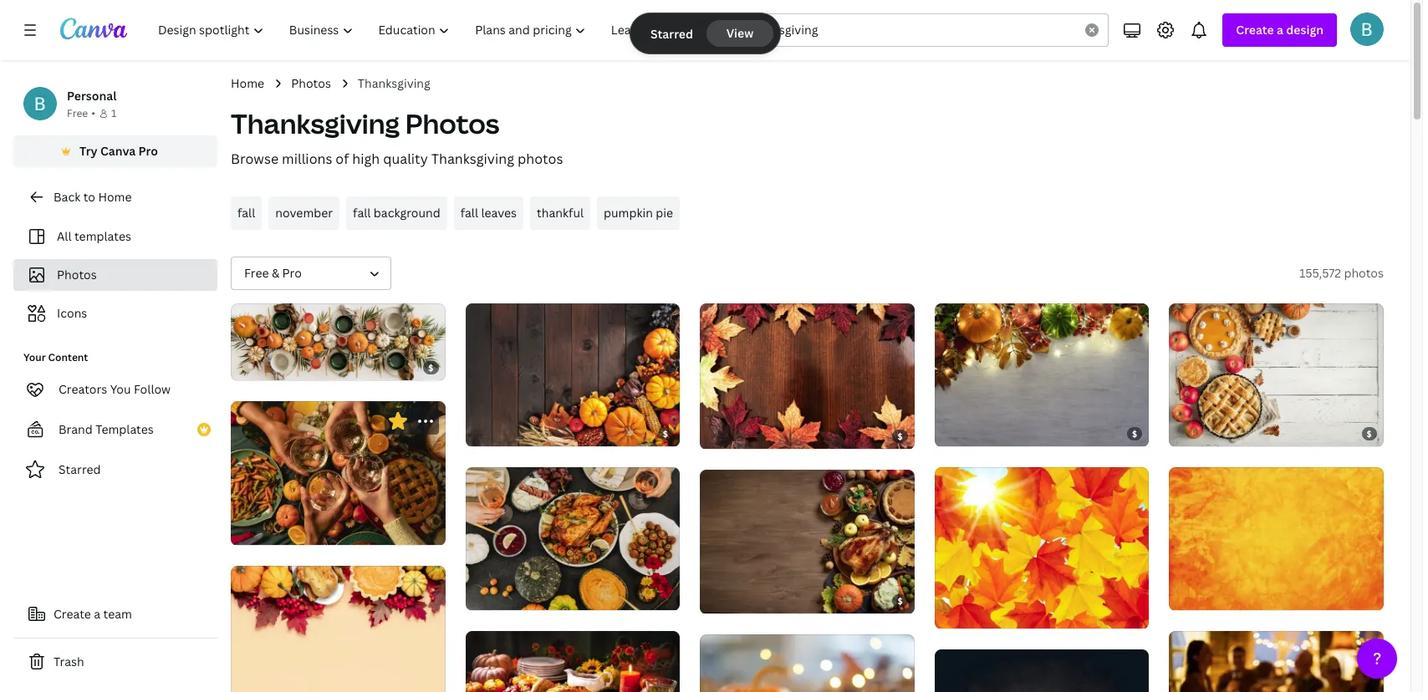Task type: describe. For each thing, give the bounding box(es) containing it.
fall leaves
[[461, 205, 517, 221]]

thanksgiving themed backgrounds image
[[700, 634, 915, 692]]

pumpkin pie link
[[597, 197, 680, 230]]

$ for thanksgiving dinner background image
[[898, 595, 903, 607]]

your content
[[23, 350, 88, 365]]

top level navigation element
[[147, 13, 672, 47]]

thankful link
[[530, 197, 590, 230]]

background
[[374, 205, 440, 221]]

brad klo image
[[1351, 13, 1384, 46]]

you
[[110, 381, 131, 397]]

a for design
[[1277, 22, 1284, 38]]

photos link
[[291, 74, 331, 93]]

$ for 'thanksgiving' image on the left
[[663, 428, 669, 440]]

back to home link
[[13, 181, 217, 214]]

155,572 photos
[[1299, 265, 1384, 281]]

of
[[336, 150, 349, 168]]

$ for thanksgiving pumpkin and apple various pies image
[[1367, 428, 1373, 440]]

&
[[272, 265, 279, 281]]

to
[[83, 189, 95, 205]]

creators
[[59, 381, 107, 397]]

back to home
[[54, 189, 132, 205]]

back
[[54, 189, 80, 205]]

pro for try canva pro
[[138, 143, 158, 159]]

thanksgiving turkey dinner image
[[465, 631, 680, 692]]

create a team button
[[13, 598, 217, 631]]

view button
[[707, 20, 774, 47]]

view
[[727, 25, 754, 41]]

templates
[[96, 421, 154, 437]]

$ for autumn background with pumpkins and fairy lights image
[[1132, 428, 1138, 440]]

templates
[[74, 228, 131, 244]]

trash
[[54, 654, 84, 670]]

pumpkin
[[604, 205, 653, 221]]

fall background link
[[346, 197, 447, 230]]

thanksgiving day fall background image
[[231, 566, 445, 692]]

team
[[103, 606, 132, 622]]

free for free & pro
[[244, 265, 269, 281]]

create for create a team
[[54, 606, 91, 622]]

1 horizontal spatial home
[[231, 75, 264, 91]]

1
[[111, 106, 116, 120]]

thanksgiving dinner background image
[[700, 470, 915, 614]]

thanksgiving pumpkin and apple various pies image
[[1169, 304, 1384, 447]]

try canva pro
[[79, 143, 158, 159]]

quality
[[383, 150, 428, 168]]

free & pro button
[[231, 257, 391, 290]]

0 horizontal spatial photos
[[57, 267, 97, 283]]

canva
[[100, 143, 136, 159]]

photos inside thanksgiving photos browse millions of high quality thanksgiving photos
[[518, 150, 563, 168]]

fall for fall leaves
[[461, 205, 478, 221]]

thankful
[[537, 205, 584, 221]]

fall table setting for thanksgiving day celebration image
[[231, 304, 445, 381]]

trash link
[[13, 646, 217, 679]]

a for team
[[94, 606, 100, 622]]

cooked food on the table image
[[465, 467, 680, 610]]

november link
[[269, 197, 340, 230]]

browse
[[231, 150, 279, 168]]

photos inside thanksgiving photos browse millions of high quality thanksgiving photos
[[405, 105, 500, 141]]

leaves
[[481, 205, 517, 221]]

create a design
[[1236, 22, 1324, 38]]

fall link
[[231, 197, 262, 230]]

$ for the fall table setting for thanksgiving day celebration 'image'
[[428, 362, 434, 374]]



Task type: vqa. For each thing, say whether or not it's contained in the screenshot.
Pro
yes



Task type: locate. For each thing, give the bounding box(es) containing it.
free for free •
[[67, 106, 88, 120]]

create
[[1236, 22, 1274, 38], [54, 606, 91, 622]]

create inside button
[[54, 606, 91, 622]]

2 horizontal spatial photos
[[405, 105, 500, 141]]

content
[[48, 350, 88, 365]]

1 vertical spatial a
[[94, 606, 100, 622]]

create left design
[[1236, 22, 1274, 38]]

1 horizontal spatial create
[[1236, 22, 1274, 38]]

fall left leaves
[[461, 205, 478, 221]]

2 vertical spatial photos
[[57, 267, 97, 283]]

0 vertical spatial photos
[[291, 75, 331, 91]]

0 horizontal spatial starred
[[59, 462, 101, 478]]

photos up icons
[[57, 267, 97, 283]]

create left team at left
[[54, 606, 91, 622]]

1 horizontal spatial pro
[[282, 265, 302, 281]]

all templates link
[[23, 221, 207, 253]]

fall for fall background
[[353, 205, 371, 221]]

1 vertical spatial pro
[[282, 265, 302, 281]]

thanksgiving dinner wine image
[[231, 402, 445, 545]]

pumpkin pie
[[604, 205, 673, 221]]

fall left background
[[353, 205, 371, 221]]

a
[[1277, 22, 1284, 38], [94, 606, 100, 622]]

pro
[[138, 143, 158, 159], [282, 265, 302, 281]]

1 horizontal spatial starred
[[651, 26, 693, 41]]

0 horizontal spatial fall
[[238, 205, 255, 221]]

photos right 155,572
[[1344, 265, 1384, 281]]

2 vertical spatial thanksgiving
[[431, 150, 514, 168]]

1 vertical spatial photos
[[405, 105, 500, 141]]

brand templates
[[59, 421, 154, 437]]

1 vertical spatial free
[[244, 265, 269, 281]]

pro right &
[[282, 265, 302, 281]]

pro right canva
[[138, 143, 158, 159]]

autumn background with pumpkins and fairy lights image
[[935, 304, 1149, 447]]

fall
[[238, 205, 255, 221], [353, 205, 371, 221], [461, 205, 478, 221]]

2 horizontal spatial fall
[[461, 205, 478, 221]]

traditional holiday background, thanksgiving image
[[700, 304, 915, 449]]

1 vertical spatial home
[[98, 189, 132, 205]]

high
[[352, 150, 380, 168]]

try canva pro button
[[13, 135, 217, 167]]

1 horizontal spatial free
[[244, 265, 269, 281]]

icons link
[[23, 298, 207, 329]]

a left team at left
[[94, 606, 100, 622]]

thanksgiving up the millions
[[231, 105, 400, 141]]

0 horizontal spatial create
[[54, 606, 91, 622]]

a inside dropdown button
[[1277, 22, 1284, 38]]

create for create a design
[[1236, 22, 1274, 38]]

1 vertical spatial create
[[54, 606, 91, 622]]

0 horizontal spatial free
[[67, 106, 88, 120]]

follow
[[134, 381, 171, 397]]

•
[[91, 106, 95, 120]]

november
[[275, 205, 333, 221]]

1 vertical spatial thanksgiving
[[231, 105, 400, 141]]

None search field
[[712, 13, 1109, 47]]

create a design button
[[1223, 13, 1337, 47]]

$ for traditional holiday background, thanksgiving image
[[898, 431, 903, 442]]

creators you follow
[[59, 381, 171, 397]]

Search search field
[[745, 14, 1076, 46]]

home
[[231, 75, 264, 91], [98, 189, 132, 205]]

try
[[79, 143, 98, 159]]

a left design
[[1277, 22, 1284, 38]]

3 fall from the left
[[461, 205, 478, 221]]

1 vertical spatial starred
[[59, 462, 101, 478]]

a inside button
[[94, 606, 100, 622]]

photos up thankful
[[518, 150, 563, 168]]

thanksgiving for thanksgiving
[[358, 75, 430, 91]]

0 vertical spatial photos
[[518, 150, 563, 168]]

starred link
[[13, 453, 217, 487]]

fall leaves link
[[454, 197, 524, 230]]

home left photos link at the top of the page
[[231, 75, 264, 91]]

1 fall from the left
[[238, 205, 255, 221]]

thanksgiving up thanksgiving photos browse millions of high quality thanksgiving photos
[[358, 75, 430, 91]]

0 horizontal spatial pro
[[138, 143, 158, 159]]

starred inside status
[[651, 26, 693, 41]]

0 vertical spatial starred
[[651, 26, 693, 41]]

1 horizontal spatial photos
[[1344, 265, 1384, 281]]

0 vertical spatial create
[[1236, 22, 1274, 38]]

2 fall from the left
[[353, 205, 371, 221]]

millions
[[282, 150, 332, 168]]

all
[[57, 228, 72, 244]]

free & pro
[[244, 265, 302, 281]]

fall for fall
[[238, 205, 255, 221]]

fall down browse
[[238, 205, 255, 221]]

photos
[[291, 75, 331, 91], [405, 105, 500, 141], [57, 267, 97, 283]]

0 horizontal spatial a
[[94, 606, 100, 622]]

design
[[1286, 22, 1324, 38]]

0 horizontal spatial photos
[[518, 150, 563, 168]]

free left • on the top left
[[67, 106, 88, 120]]

thanksgiving image
[[465, 304, 680, 446]]

free •
[[67, 106, 95, 120]]

pie
[[656, 205, 673, 221]]

all templates
[[57, 228, 131, 244]]

0 vertical spatial pro
[[138, 143, 158, 159]]

1 vertical spatial photos
[[1344, 265, 1384, 281]]

1 horizontal spatial fall
[[353, 205, 371, 221]]

brand templates link
[[13, 413, 217, 447]]

0 horizontal spatial home
[[98, 189, 132, 205]]

0 vertical spatial thanksgiving
[[358, 75, 430, 91]]

icons
[[57, 305, 87, 321]]

0 vertical spatial free
[[67, 106, 88, 120]]

status containing view
[[631, 13, 780, 54]]

155,572
[[1299, 265, 1341, 281]]

home link
[[231, 74, 264, 93]]

thanksgiving background. autumn harvest image
[[935, 650, 1149, 692]]

create inside dropdown button
[[1236, 22, 1274, 38]]

1 horizontal spatial a
[[1277, 22, 1284, 38]]

fall background
[[353, 205, 440, 221]]

thanksgiving up fall leaves
[[431, 150, 514, 168]]

$
[[428, 362, 434, 374], [663, 428, 669, 440], [1132, 428, 1138, 440], [1367, 428, 1373, 440], [898, 431, 903, 442], [898, 595, 903, 607]]

starred left view
[[651, 26, 693, 41]]

yellow and orange grunge texture cement or concrete wall banner, image
[[1169, 468, 1384, 611]]

brand
[[59, 421, 93, 437]]

free
[[67, 106, 88, 120], [244, 265, 269, 281]]

thanksgiving for thanksgiving photos browse millions of high quality thanksgiving photos
[[231, 105, 400, 141]]

personal
[[67, 88, 117, 104]]

starred down 'brand'
[[59, 462, 101, 478]]

your
[[23, 350, 46, 365]]

thanksgiving
[[358, 75, 430, 91], [231, 105, 400, 141], [431, 150, 514, 168]]

create a team
[[54, 606, 132, 622]]

thanksgiving photos browse millions of high quality thanksgiving photos
[[231, 105, 563, 168]]

happy thanksgiving people! image
[[1169, 632, 1384, 692]]

free inside dropdown button
[[244, 265, 269, 281]]

1 horizontal spatial photos
[[291, 75, 331, 91]]

pro for free & pro
[[282, 265, 302, 281]]

starred
[[651, 26, 693, 41], [59, 462, 101, 478]]

photos
[[518, 150, 563, 168], [1344, 265, 1384, 281]]

pro inside button
[[138, 143, 158, 159]]

free left &
[[244, 265, 269, 281]]

home right to
[[98, 189, 132, 205]]

0 vertical spatial a
[[1277, 22, 1284, 38]]

photos right home link
[[291, 75, 331, 91]]

creators you follow link
[[13, 373, 217, 406]]

0 vertical spatial home
[[231, 75, 264, 91]]

pro inside dropdown button
[[282, 265, 302, 281]]

status
[[631, 13, 780, 54]]

photos up the quality
[[405, 105, 500, 141]]



